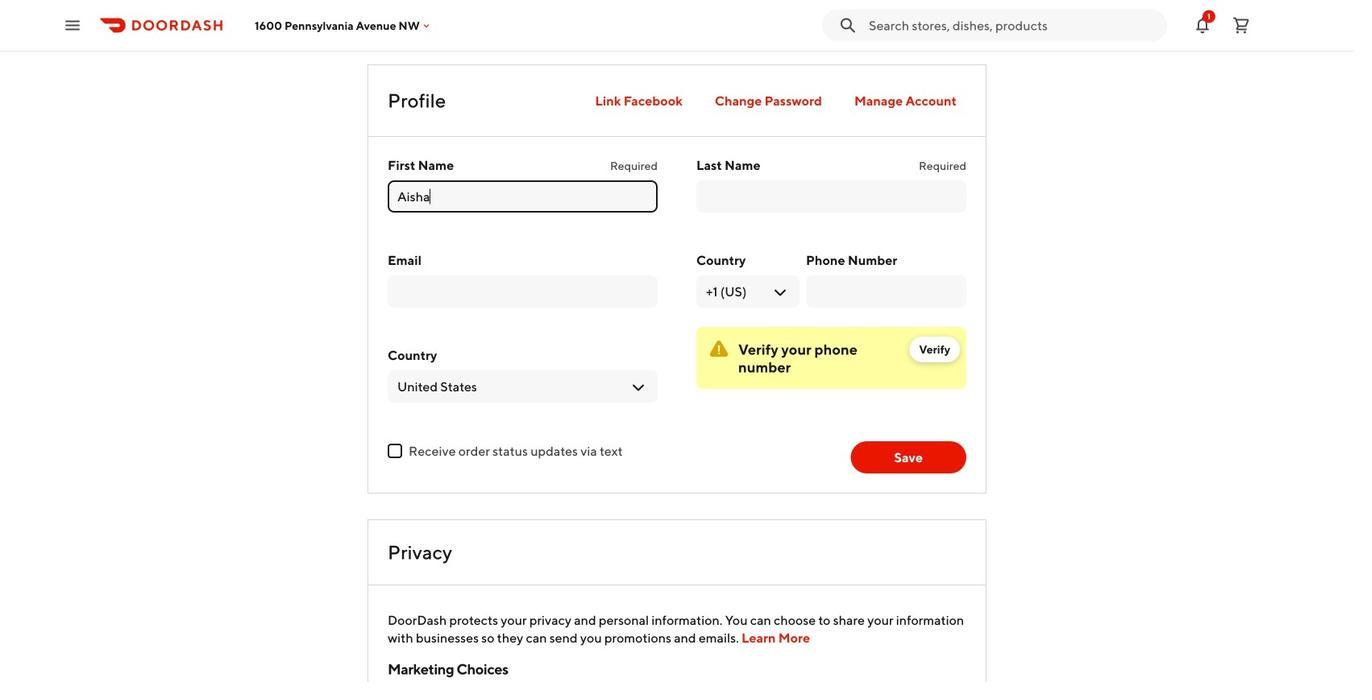 Task type: vqa. For each thing, say whether or not it's contained in the screenshot.
"Add" button
no



Task type: locate. For each thing, give the bounding box(es) containing it.
None checkbox
[[388, 444, 402, 459]]

notification bell image
[[1193, 16, 1213, 35]]

Store search: begin typing to search for stores available on DoorDash text field
[[869, 17, 1158, 34]]

status
[[697, 327, 967, 389]]

open menu image
[[63, 16, 82, 35]]

0 items, open order cart image
[[1232, 16, 1251, 35]]

None text field
[[397, 188, 648, 206]]



